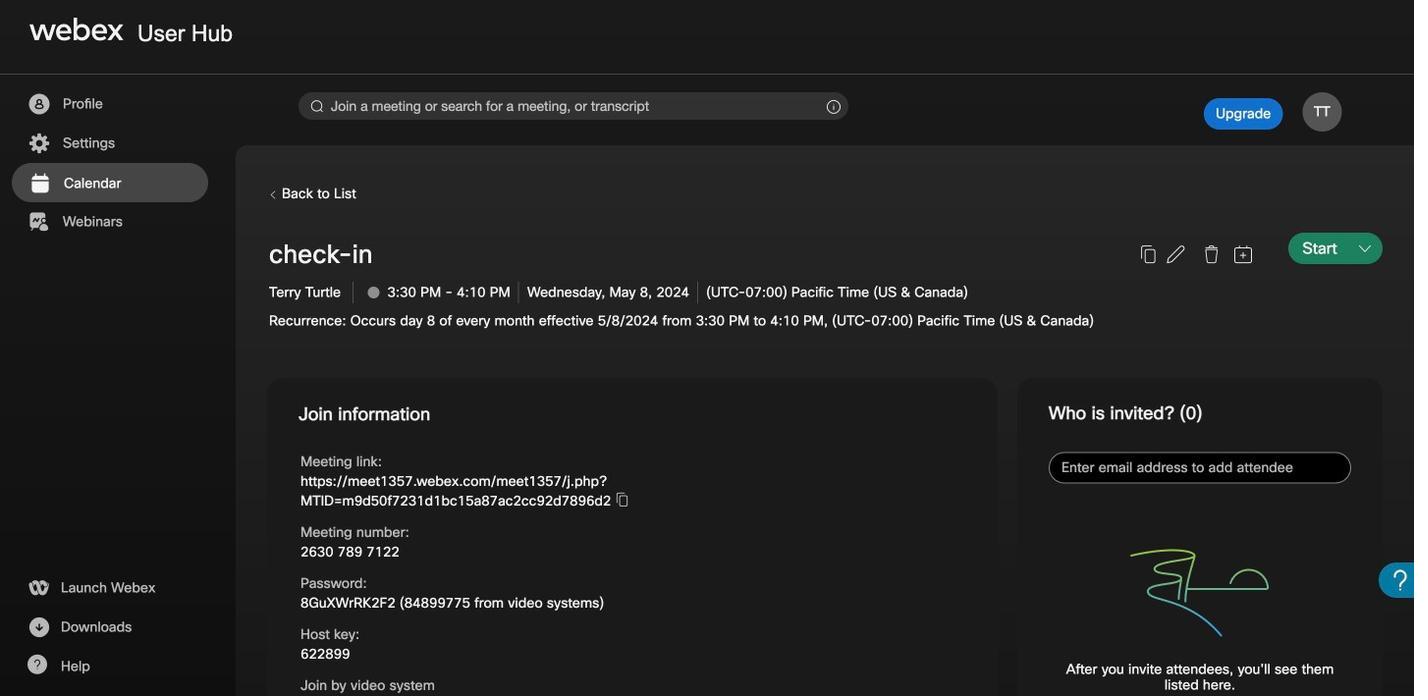 Task type: locate. For each thing, give the bounding box(es) containing it.
copy meeting information image
[[1135, 241, 1163, 268]]

mds people circle_filled image
[[27, 92, 51, 116]]

mds content download_filled image
[[27, 616, 51, 640]]

mds webex helix filled image
[[27, 577, 50, 600]]

cisco webex image
[[29, 18, 124, 41]]

ng help active image
[[27, 655, 47, 675]]

ng left image
[[269, 191, 277, 199]]

edit meeting image
[[1163, 241, 1190, 268]]

Join a meeting or search for a meeting, or transcript text field
[[299, 92, 849, 120]]

cancel meeting image
[[1198, 241, 1226, 268]]



Task type: describe. For each thing, give the bounding box(es) containing it.
not started image
[[368, 287, 380, 299]]

mds settings_filled image
[[27, 132, 51, 155]]

mds meetings_filled image
[[28, 172, 52, 196]]

copy meeting link image
[[616, 493, 629, 507]]

mds webinar_filled image
[[27, 210, 51, 234]]

add meeting to the calendar image
[[1230, 241, 1258, 268]]



Task type: vqa. For each thing, say whether or not it's contained in the screenshot.
mds webex helix filled icon
yes



